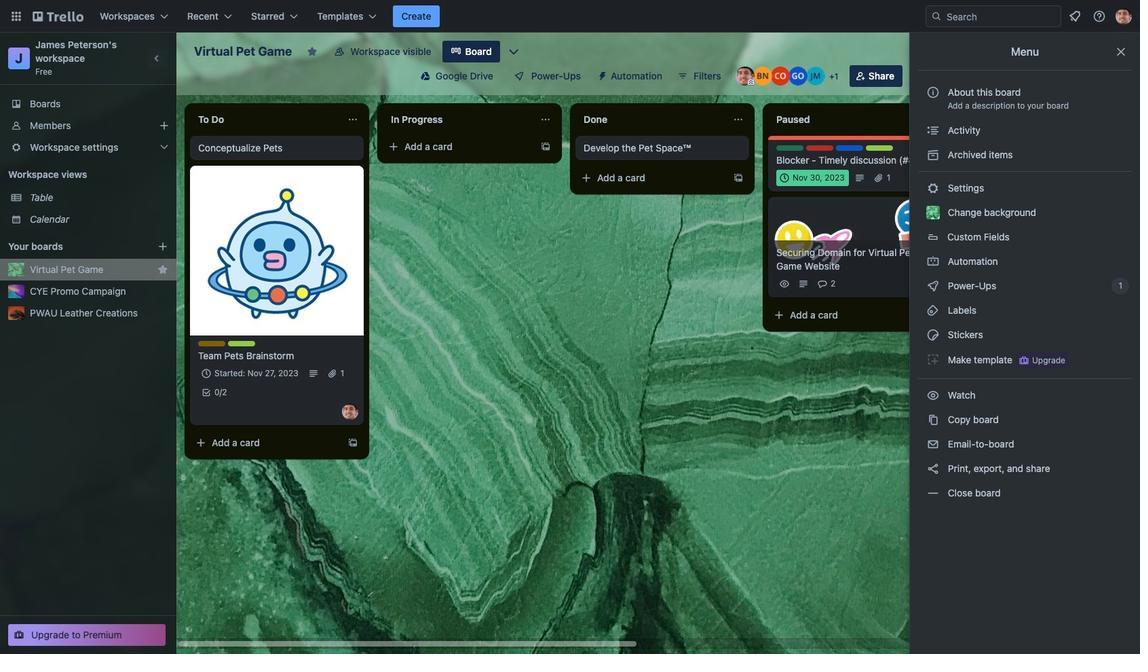 Task type: locate. For each thing, give the bounding box(es) containing it.
color: bold lime, title: "team task" element
[[228, 341, 255, 346]]

color: bold lime, title: none image
[[867, 145, 894, 151]]

1 horizontal spatial james peterson (jamespeterson93) image
[[1117, 8, 1133, 24]]

0 horizontal spatial james peterson (jamespeterson93) image
[[736, 67, 755, 86]]

create from template… image
[[541, 141, 551, 152], [733, 173, 744, 183]]

jeremy miller (jeremymiller198) image
[[807, 67, 826, 86]]

color: red, title: "blocker" element
[[807, 145, 834, 151]]

search image
[[932, 11, 943, 22]]

None checkbox
[[777, 170, 849, 186]]

this member is an admin of this board. image
[[748, 79, 754, 86]]

2 sm image from the top
[[927, 388, 941, 402]]

star or unstar board image
[[307, 46, 318, 57]]

Board name text field
[[187, 41, 299, 62]]

james peterson (jamespeterson93) image left christina overa (christinaovera) image
[[736, 67, 755, 86]]

1 vertical spatial james peterson (jamespeterson93) image
[[736, 67, 755, 86]]

0 vertical spatial james peterson (jamespeterson93) image
[[1117, 8, 1133, 24]]

sm image
[[592, 65, 611, 84], [927, 124, 941, 137], [927, 148, 941, 162], [927, 181, 941, 195], [927, 279, 941, 293], [927, 304, 941, 317], [927, 328, 941, 342], [927, 352, 941, 366], [927, 437, 941, 451], [927, 462, 941, 475]]

None text field
[[383, 109, 535, 130], [576, 109, 728, 130], [769, 109, 921, 130], [383, 109, 535, 130], [576, 109, 728, 130], [769, 109, 921, 130]]

christina overa (christinaovera) image
[[771, 67, 790, 86]]

None text field
[[190, 109, 342, 130]]

add board image
[[158, 241, 168, 252]]

google drive icon image
[[421, 71, 430, 81]]

james peterson (jamespeterson93) image
[[1117, 8, 1133, 24], [736, 67, 755, 86]]

color: yellow, title: none image
[[198, 341, 225, 346]]

open information menu image
[[1093, 10, 1107, 23]]

sm image
[[927, 255, 941, 268], [927, 388, 941, 402], [927, 413, 941, 427], [927, 486, 941, 500]]

0 notifications image
[[1068, 8, 1084, 24]]

0 vertical spatial create from template… image
[[541, 141, 551, 152]]

ben nelson (bennelson96) image
[[754, 67, 773, 86]]

1 vertical spatial create from template… image
[[733, 173, 744, 183]]

james peterson (jamespeterson93) image right open information menu image
[[1117, 8, 1133, 24]]



Task type: vqa. For each thing, say whether or not it's contained in the screenshot.
Christina Overa (christinaovera) image
yes



Task type: describe. For each thing, give the bounding box(es) containing it.
1 horizontal spatial create from template… image
[[733, 173, 744, 183]]

primary element
[[0, 0, 1141, 33]]

workspace navigation collapse icon image
[[148, 49, 167, 68]]

Search field
[[943, 7, 1062, 26]]

gary orlando (garyorlando) image
[[789, 67, 808, 86]]

0 horizontal spatial create from template… image
[[541, 141, 551, 152]]

4 sm image from the top
[[927, 486, 941, 500]]

starred icon image
[[158, 264, 168, 275]]

back to home image
[[33, 5, 84, 27]]

james peterson (jamespeterson93) image inside primary element
[[1117, 8, 1133, 24]]

create from template… image
[[348, 437, 359, 448]]

james peterson (jamespeterson93) image
[[342, 403, 359, 420]]

customize views image
[[507, 45, 521, 58]]

1 sm image from the top
[[927, 255, 941, 268]]

your boards with 3 items element
[[8, 238, 137, 255]]

color: blue, title: "fyi" element
[[837, 145, 864, 151]]

color: green, title: "goal" element
[[777, 145, 804, 151]]

3 sm image from the top
[[927, 413, 941, 427]]



